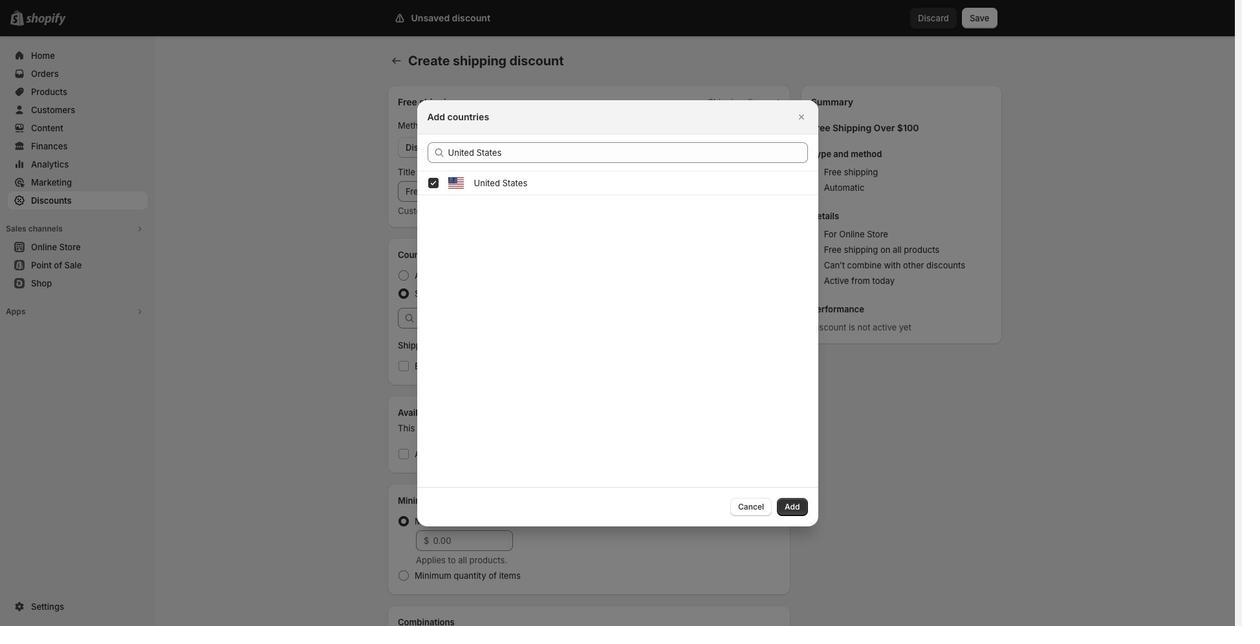 Task type: describe. For each thing, give the bounding box(es) containing it.
Search countries text field
[[448, 142, 808, 163]]



Task type: locate. For each thing, give the bounding box(es) containing it.
dialog
[[0, 100, 1236, 527]]

shopify image
[[26, 13, 66, 26]]



Task type: vqa. For each thing, say whether or not it's contained in the screenshot.
dialog
yes



